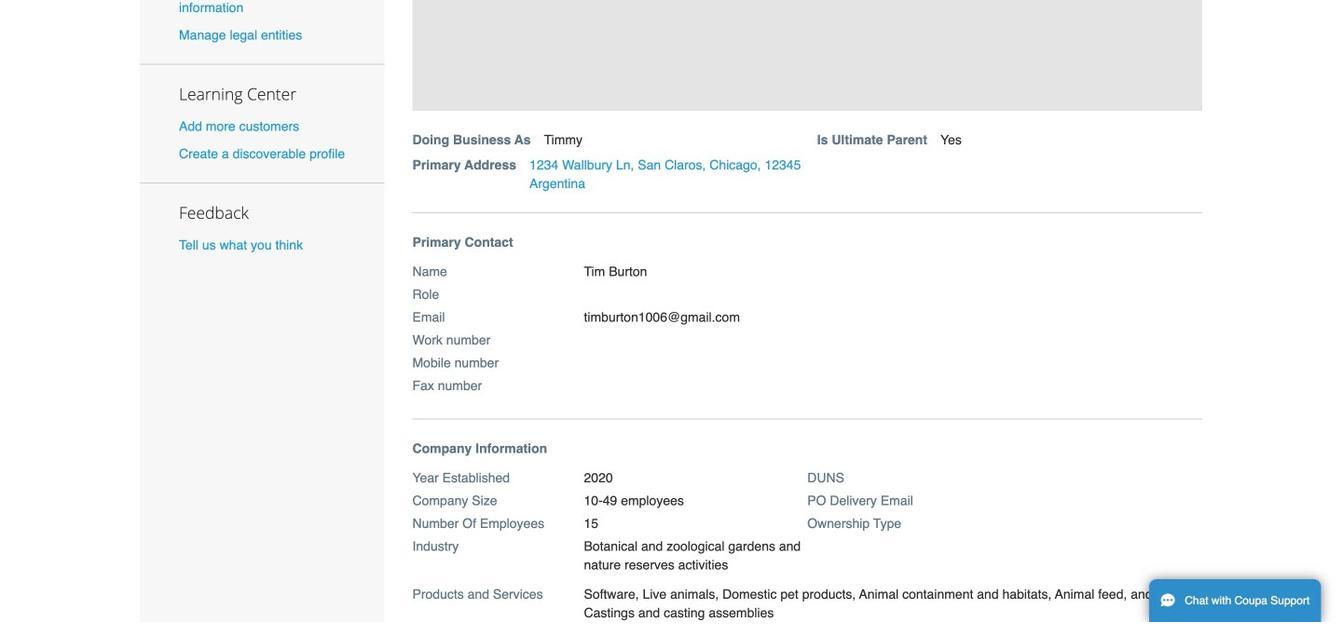 Task type: describe. For each thing, give the bounding box(es) containing it.
background image
[[412, 0, 1202, 111]]



Task type: vqa. For each thing, say whether or not it's contained in the screenshot.
banner
yes



Task type: locate. For each thing, give the bounding box(es) containing it.
banner
[[406, 0, 1222, 214]]



